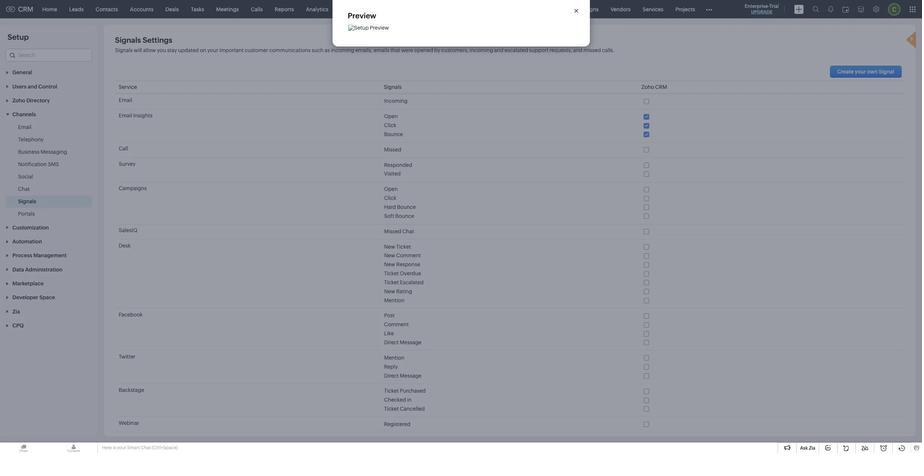 Task type: locate. For each thing, give the bounding box(es) containing it.
2 vertical spatial bounce
[[395, 213, 414, 219]]

telephony link
[[18, 136, 44, 144]]

such
[[312, 47, 324, 53]]

0 horizontal spatial crm
[[18, 5, 33, 13]]

1 horizontal spatial campaigns
[[571, 6, 599, 12]]

comment down post
[[384, 322, 409, 328]]

bounce up soft bounce in the left top of the page
[[397, 204, 416, 210]]

survey
[[119, 161, 136, 167]]

and left escalated
[[494, 47, 504, 53]]

facebook
[[119, 312, 143, 318]]

business down the telephony link
[[18, 149, 40, 155]]

2 open from the top
[[384, 187, 398, 193]]

0 vertical spatial open
[[384, 114, 398, 120]]

business messaging link
[[18, 149, 67, 156]]

new
[[384, 244, 395, 250], [384, 253, 395, 259], [384, 262, 395, 268], [384, 289, 395, 295]]

updated
[[178, 47, 199, 53]]

0 vertical spatial email
[[119, 97, 132, 103]]

1 missed from the top
[[384, 147, 401, 153]]

ask
[[800, 446, 808, 452]]

1 vertical spatial missed
[[384, 229, 401, 235]]

open for bounce
[[384, 114, 398, 120]]

1 vertical spatial direct
[[384, 373, 399, 379]]

incoming for incoming
[[384, 98, 408, 104]]

bounce up responded
[[384, 132, 403, 138]]

by
[[434, 47, 440, 53]]

2 incoming from the top
[[384, 437, 408, 443]]

crm link
[[6, 5, 33, 13]]

new response
[[384, 262, 420, 268]]

2 vertical spatial chat
[[141, 446, 151, 451]]

1 horizontal spatial chat
[[141, 446, 151, 451]]

ticket cancelled
[[384, 407, 425, 413]]

missed down soft
[[384, 229, 401, 235]]

0 vertical spatial message
[[400, 340, 422, 346]]

1 vertical spatial email
[[119, 113, 132, 119]]

ticket up new rating on the left of the page
[[384, 280, 399, 286]]

signals settings
[[115, 36, 172, 44]]

you
[[157, 47, 166, 53]]

new up new comment
[[384, 244, 395, 250]]

1 mention from the top
[[384, 298, 404, 304]]

0 horizontal spatial and
[[494, 47, 504, 53]]

signals
[[115, 36, 141, 44], [115, 47, 133, 53], [384, 84, 402, 90], [18, 199, 36, 205]]

0 horizontal spatial incoming
[[331, 47, 354, 53]]

1 horizontal spatial and
[[573, 47, 583, 53]]

chat down business messages
[[141, 446, 151, 451]]

message
[[400, 340, 422, 346], [400, 373, 422, 379], [409, 437, 430, 443]]

sms
[[48, 162, 59, 168]]

1 horizontal spatial crm
[[655, 84, 667, 90]]

2 missed from the top
[[384, 229, 401, 235]]

chat down social
[[18, 187, 30, 193]]

calls.
[[602, 47, 615, 53]]

email insights
[[119, 113, 152, 119]]

0 vertical spatial click
[[384, 123, 396, 129]]

0 vertical spatial business
[[18, 149, 40, 155]]

social
[[18, 174, 33, 180]]

social link
[[18, 173, 33, 181]]

1 vertical spatial campaigns
[[119, 186, 147, 192]]

mention
[[384, 298, 404, 304], [384, 355, 404, 361]]

stay
[[167, 47, 177, 53]]

new for new rating
[[384, 289, 395, 295]]

business messages
[[119, 436, 165, 442]]

smart
[[127, 446, 140, 451]]

open
[[384, 114, 398, 120], [384, 187, 398, 193]]

missed for missed
[[384, 147, 401, 153]]

like
[[384, 331, 394, 337]]

setup preview image
[[348, 24, 389, 31]]

signals up portals
[[18, 199, 36, 205]]

0 vertical spatial direct message
[[384, 340, 422, 346]]

comment
[[396, 253, 421, 259], [384, 322, 409, 328]]

chats image
[[0, 443, 47, 454]]

your right the is
[[117, 446, 126, 451]]

messages
[[141, 436, 165, 442]]

2 new from the top
[[384, 253, 395, 259]]

1 click from the top
[[384, 123, 396, 129]]

email down service
[[119, 97, 132, 103]]

0 vertical spatial comment
[[396, 253, 421, 259]]

tasks link
[[185, 0, 210, 18]]

1 horizontal spatial business
[[119, 436, 140, 442]]

crm
[[18, 5, 33, 13], [655, 84, 667, 90]]

1 vertical spatial bounce
[[397, 204, 416, 210]]

2 vertical spatial email
[[18, 125, 31, 131]]

enterprise-
[[745, 3, 770, 9]]

2 horizontal spatial chat
[[402, 229, 414, 235]]

0 vertical spatial bounce
[[384, 132, 403, 138]]

business
[[18, 149, 40, 155], [119, 436, 140, 442]]

new down new comment
[[384, 262, 395, 268]]

signals up will at the top
[[115, 36, 141, 44]]

visited
[[384, 171, 401, 177]]

create menu element
[[790, 0, 808, 18]]

crm left home link
[[18, 5, 33, 13]]

0 vertical spatial mention
[[384, 298, 404, 304]]

rating
[[396, 289, 412, 295]]

ticket
[[396, 244, 411, 250], [384, 271, 399, 277], [384, 280, 399, 286], [384, 389, 399, 395], [384, 407, 399, 413]]

new rating
[[384, 289, 412, 295]]

email inside channels region
[[18, 125, 31, 131]]

signals will allow you stay updated on your important customer communications such as incoming emails, emails that were opened by customers, incoming and escalated support requests, and missed calls.
[[115, 47, 615, 53]]

email link
[[18, 124, 31, 131]]

missed chat
[[384, 229, 414, 235]]

your left "own"
[[855, 69, 866, 75]]

1 horizontal spatial incoming
[[470, 47, 493, 53]]

your right on at top
[[207, 47, 218, 53]]

response
[[396, 262, 420, 268]]

0 vertical spatial your
[[207, 47, 218, 53]]

2 vertical spatial your
[[117, 446, 126, 451]]

setup
[[8, 33, 29, 41]]

0 vertical spatial missed
[[384, 147, 401, 153]]

settings
[[143, 36, 172, 44]]

0 vertical spatial crm
[[18, 5, 33, 13]]

overdue
[[400, 271, 421, 277]]

new down new ticket
[[384, 253, 395, 259]]

business up smart
[[119, 436, 140, 442]]

insights
[[133, 113, 152, 119]]

escalated
[[400, 280, 424, 286]]

business inside channels region
[[18, 149, 40, 155]]

0 vertical spatial incoming
[[384, 98, 408, 104]]

and
[[494, 47, 504, 53], [573, 47, 583, 53]]

3 new from the top
[[384, 262, 395, 268]]

0 horizontal spatial chat
[[18, 187, 30, 193]]

bounce down hard bounce
[[395, 213, 414, 219]]

email left the insights
[[119, 113, 132, 119]]

1 vertical spatial incoming
[[384, 437, 408, 443]]

0 horizontal spatial campaigns
[[119, 186, 147, 192]]

crm right "zoho"
[[655, 84, 667, 90]]

direct down reply
[[384, 373, 399, 379]]

portals link
[[18, 211, 35, 218]]

here
[[102, 446, 112, 451]]

chat down soft bounce in the left top of the page
[[402, 229, 414, 235]]

channels region
[[0, 122, 98, 221]]

1 direct from the top
[[384, 340, 399, 346]]

incoming right customers,
[[470, 47, 493, 53]]

0 vertical spatial campaigns
[[571, 6, 599, 12]]

campaigns down survey
[[119, 186, 147, 192]]

bounce
[[384, 132, 403, 138], [397, 204, 416, 210], [395, 213, 414, 219]]

chat inside channels region
[[18, 187, 30, 193]]

as
[[325, 47, 330, 53]]

1 vertical spatial open
[[384, 187, 398, 193]]

projects
[[676, 6, 695, 12]]

new left rating
[[384, 289, 395, 295]]

checked
[[384, 398, 406, 404]]

backstage
[[119, 388, 144, 394]]

1 vertical spatial direct message
[[384, 373, 422, 379]]

1 incoming from the left
[[331, 47, 354, 53]]

incoming for incoming message
[[384, 437, 408, 443]]

2 horizontal spatial your
[[855, 69, 866, 75]]

direct down like
[[384, 340, 399, 346]]

allow
[[143, 47, 156, 53]]

ticket escalated
[[384, 280, 424, 286]]

2 direct message from the top
[[384, 373, 422, 379]]

ticket down the new response
[[384, 271, 399, 277]]

1 vertical spatial mention
[[384, 355, 404, 361]]

0 vertical spatial chat
[[18, 187, 30, 193]]

mention down new rating on the left of the page
[[384, 298, 404, 304]]

1 new from the top
[[384, 244, 395, 250]]

mention up reply
[[384, 355, 404, 361]]

email down channels on the left top of the page
[[18, 125, 31, 131]]

1 vertical spatial business
[[119, 436, 140, 442]]

new comment
[[384, 253, 421, 259]]

portals
[[18, 211, 35, 217]]

purchased
[[400, 389, 426, 395]]

ticket up checked
[[384, 389, 399, 395]]

contacts image
[[50, 443, 97, 454]]

and left missed
[[573, 47, 583, 53]]

enterprise-trial upgrade
[[745, 3, 779, 15]]

home
[[42, 6, 57, 12]]

1 vertical spatial your
[[855, 69, 866, 75]]

hard
[[384, 204, 396, 210]]

1 vertical spatial click
[[384, 195, 396, 202]]

ticket down checked
[[384, 407, 399, 413]]

registered
[[384, 422, 411, 428]]

post
[[384, 313, 395, 319]]

comment up response
[[396, 253, 421, 259]]

2 click from the top
[[384, 195, 396, 202]]

notification
[[18, 162, 47, 168]]

campaigns link
[[565, 0, 605, 18]]

direct message down reply
[[384, 373, 422, 379]]

direct message down like
[[384, 340, 422, 346]]

on
[[200, 47, 206, 53]]

campaigns left 'vendors'
[[571, 6, 599, 12]]

1 open from the top
[[384, 114, 398, 120]]

1 incoming from the top
[[384, 98, 408, 104]]

incoming right as
[[331, 47, 354, 53]]

missed up responded
[[384, 147, 401, 153]]

business for business messages
[[119, 436, 140, 442]]

0 vertical spatial direct
[[384, 340, 399, 346]]

4 new from the top
[[384, 289, 395, 295]]

0 horizontal spatial business
[[18, 149, 40, 155]]

signals left will at the top
[[115, 47, 133, 53]]

preview
[[348, 11, 376, 20]]

signals link
[[18, 198, 36, 206]]



Task type: vqa. For each thing, say whether or not it's contained in the screenshot.
ZOHO CRM
yes



Task type: describe. For each thing, give the bounding box(es) containing it.
1 vertical spatial message
[[400, 373, 422, 379]]

meetings link
[[210, 0, 245, 18]]

1 direct message from the top
[[384, 340, 422, 346]]

products
[[340, 6, 362, 12]]

2 mention from the top
[[384, 355, 404, 361]]

missed for missed chat
[[384, 229, 401, 235]]

contacts
[[96, 6, 118, 12]]

1 vertical spatial crm
[[655, 84, 667, 90]]

missed
[[584, 47, 601, 53]]

emails,
[[355, 47, 373, 53]]

zoho crm
[[642, 84, 667, 90]]

1 and from the left
[[494, 47, 504, 53]]

vendors
[[611, 6, 631, 12]]

business for business messaging
[[18, 149, 40, 155]]

analytics link
[[300, 0, 334, 18]]

ticket for cancelled
[[384, 407, 399, 413]]

2 incoming from the left
[[470, 47, 493, 53]]

requests,
[[550, 47, 572, 53]]

ask zia
[[800, 446, 816, 452]]

analytics
[[306, 6, 328, 12]]

service
[[119, 84, 137, 90]]

vendors link
[[605, 0, 637, 18]]

2 vertical spatial message
[[409, 437, 430, 443]]

services link
[[637, 0, 670, 18]]

reply
[[384, 364, 398, 370]]

2 direct from the top
[[384, 373, 399, 379]]

ticket for escalated
[[384, 280, 399, 286]]

escalated
[[505, 47, 528, 53]]

signal
[[879, 69, 894, 75]]

were
[[401, 47, 413, 53]]

desk
[[119, 243, 131, 249]]

communications
[[269, 47, 311, 53]]

zoho
[[642, 84, 654, 90]]

chat link
[[18, 186, 30, 193]]

bounce for hard bounce
[[397, 204, 416, 210]]

services
[[643, 6, 664, 12]]

ticket for purchased
[[384, 389, 399, 395]]

(ctrl+space)
[[152, 446, 178, 451]]

channels
[[12, 112, 36, 118]]

upgrade
[[751, 9, 773, 15]]

meetings
[[216, 6, 239, 12]]

call
[[119, 146, 128, 152]]

0 horizontal spatial your
[[117, 446, 126, 451]]

create your own signal
[[838, 69, 894, 75]]

telephony
[[18, 137, 44, 143]]

notification sms
[[18, 162, 59, 168]]

incoming message
[[384, 437, 430, 443]]

new for new ticket
[[384, 244, 395, 250]]

products link
[[334, 0, 368, 18]]

zia
[[809, 446, 816, 452]]

2 and from the left
[[573, 47, 583, 53]]

channels button
[[0, 107, 98, 122]]

accounts link
[[124, 0, 159, 18]]

create your own signal button
[[830, 66, 902, 78]]

create menu image
[[794, 5, 804, 14]]

will
[[134, 47, 142, 53]]

signals down that
[[384, 84, 402, 90]]

customer
[[245, 47, 268, 53]]

soft
[[384, 213, 394, 219]]

your inside button
[[855, 69, 866, 75]]

ticket up new comment
[[396, 244, 411, 250]]

messaging
[[41, 149, 67, 155]]

new ticket
[[384, 244, 411, 250]]

ticket purchased
[[384, 389, 426, 395]]

click for bounce
[[384, 123, 396, 129]]

soft bounce
[[384, 213, 414, 219]]

leads
[[69, 6, 84, 12]]

1 vertical spatial comment
[[384, 322, 409, 328]]

trial
[[770, 3, 779, 9]]

reports
[[275, 6, 294, 12]]

bounce for soft bounce
[[395, 213, 414, 219]]

1 horizontal spatial your
[[207, 47, 218, 53]]

deals link
[[159, 0, 185, 18]]

1 vertical spatial chat
[[402, 229, 414, 235]]

ticket for overdue
[[384, 271, 399, 277]]

home link
[[36, 0, 63, 18]]

is
[[113, 446, 116, 451]]

create
[[838, 69, 854, 75]]

checked in
[[384, 398, 412, 404]]

hard bounce
[[384, 204, 416, 210]]

open for hard bounce
[[384, 187, 398, 193]]

signals inside channels region
[[18, 199, 36, 205]]

new for new response
[[384, 262, 395, 268]]

tasks
[[191, 6, 204, 12]]

twitter
[[119, 355, 136, 361]]

reports link
[[269, 0, 300, 18]]

business messaging
[[18, 149, 67, 155]]

notification sms link
[[18, 161, 59, 169]]

ticket overdue
[[384, 271, 421, 277]]

calls
[[251, 6, 263, 12]]

click for hard bounce
[[384, 195, 396, 202]]

opened
[[414, 47, 433, 53]]

responded
[[384, 162, 412, 168]]

leads link
[[63, 0, 90, 18]]

own
[[867, 69, 878, 75]]

new for new comment
[[384, 253, 395, 259]]

support
[[529, 47, 549, 53]]

accounts
[[130, 6, 153, 12]]



